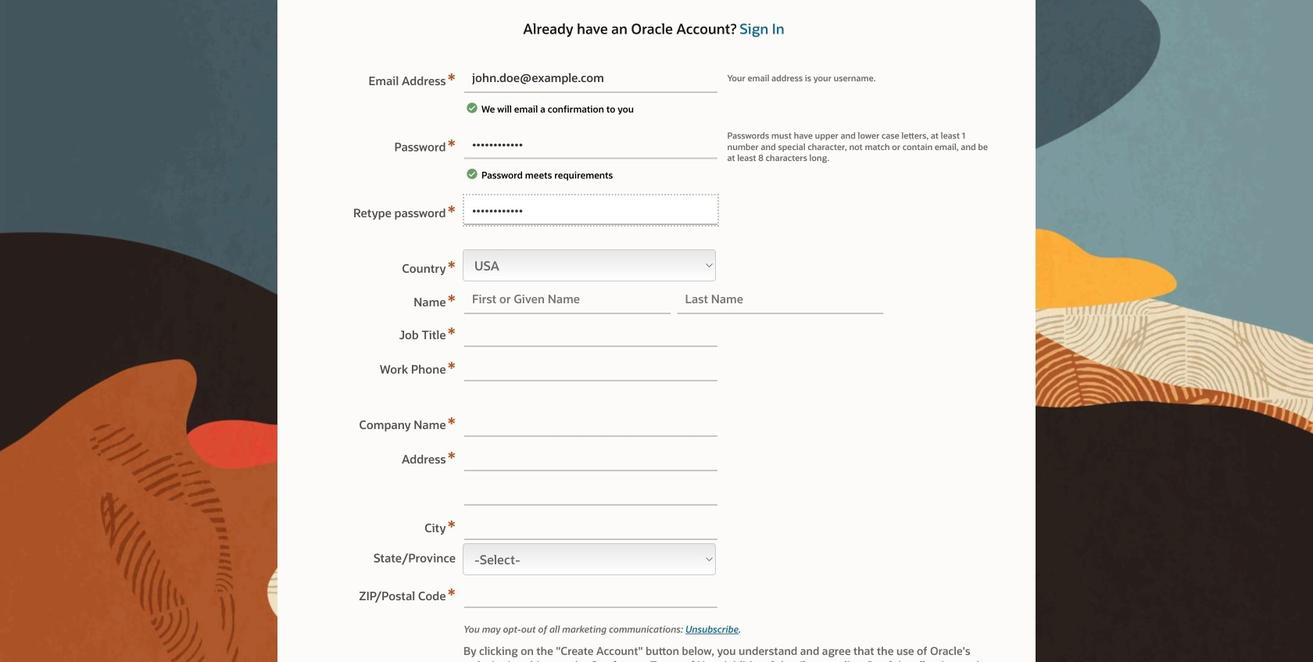 Task type: locate. For each thing, give the bounding box(es) containing it.
None password field
[[465, 129, 718, 159], [465, 195, 718, 225], [465, 129, 718, 159], [465, 195, 718, 225]]

None text field
[[465, 407, 718, 437], [465, 579, 718, 608], [465, 407, 718, 437], [465, 579, 718, 608]]

None text field
[[465, 64, 718, 93], [465, 317, 718, 347], [465, 352, 718, 382], [465, 442, 718, 471], [465, 476, 718, 506], [465, 511, 718, 540], [465, 64, 718, 93], [465, 317, 718, 347], [465, 352, 718, 382], [465, 442, 718, 471], [465, 476, 718, 506], [465, 511, 718, 540]]

First or Given Name text field
[[465, 285, 671, 314]]



Task type: describe. For each thing, give the bounding box(es) containing it.
confirmation image
[[466, 98, 482, 117]]

Last Name text field
[[678, 285, 884, 314]]

confirmation image
[[466, 164, 482, 183]]



